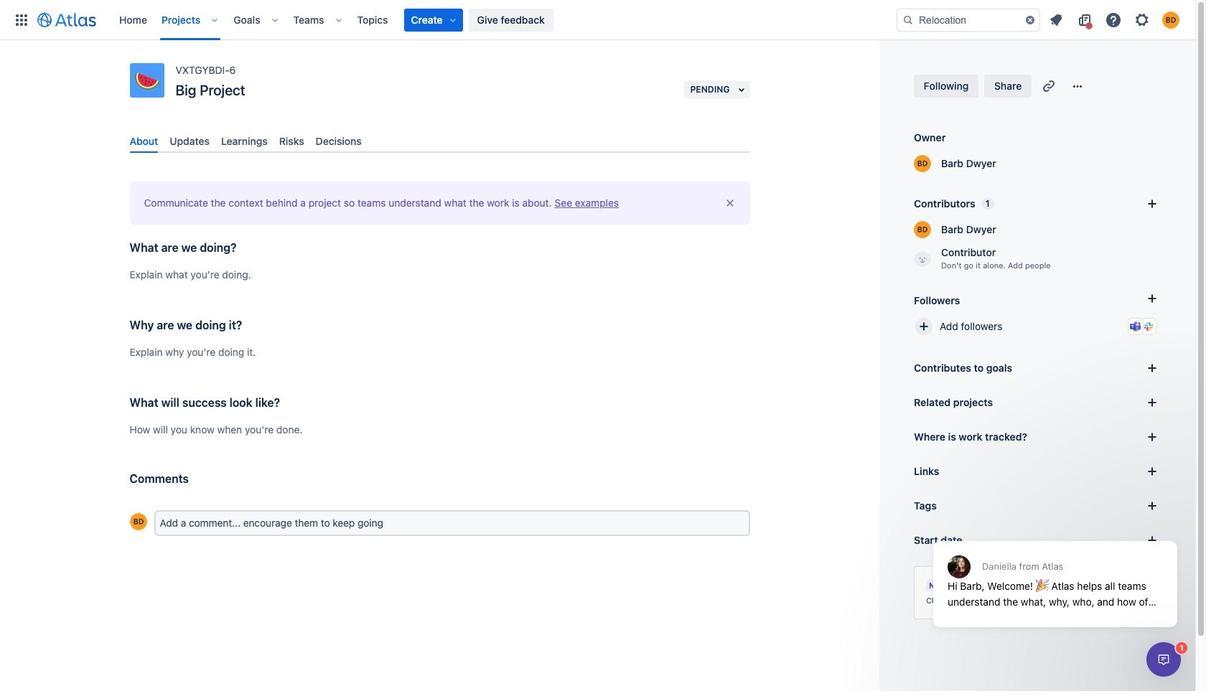Task type: describe. For each thing, give the bounding box(es) containing it.
top element
[[9, 0, 897, 40]]

add follower image
[[916, 318, 933, 335]]

add team or contributors image
[[1144, 195, 1162, 213]]

add work tracking links image
[[1144, 429, 1162, 446]]

add related project image
[[1144, 394, 1162, 412]]

0 vertical spatial dialog
[[927, 506, 1185, 639]]

Search field
[[897, 8, 1041, 31]]

notifications image
[[1048, 11, 1065, 28]]

search image
[[903, 14, 915, 26]]

0 vertical spatial close banner image
[[724, 198, 736, 209]]

1 vertical spatial dialog
[[1147, 643, 1182, 677]]

add goals image
[[1144, 360, 1162, 377]]

help image
[[1106, 11, 1123, 28]]



Task type: locate. For each thing, give the bounding box(es) containing it.
slack logo showing nan channels are connected to this project image
[[1144, 321, 1155, 333]]

dialog
[[927, 506, 1185, 639], [1147, 643, 1182, 677]]

switch to... image
[[13, 11, 30, 28]]

1 vertical spatial close banner image
[[1138, 579, 1149, 591]]

add tag image
[[1144, 498, 1162, 515]]

clear search session image
[[1025, 14, 1037, 26]]

0 horizontal spatial close banner image
[[724, 198, 736, 209]]

banner
[[0, 0, 1196, 40]]

None search field
[[897, 8, 1041, 31]]

msteams logo showing  channels are connected to this project image
[[1131, 321, 1142, 333]]

1 horizontal spatial close banner image
[[1138, 579, 1149, 591]]

account image
[[1163, 11, 1180, 28]]

tab list
[[124, 129, 756, 153]]

close banner image
[[724, 198, 736, 209], [1138, 579, 1149, 591]]

add a follower image
[[1144, 290, 1162, 307]]

add link image
[[1144, 463, 1162, 481]]

settings image
[[1134, 11, 1152, 28]]



Task type: vqa. For each thing, say whether or not it's contained in the screenshot.
Account image at the right top of page
yes



